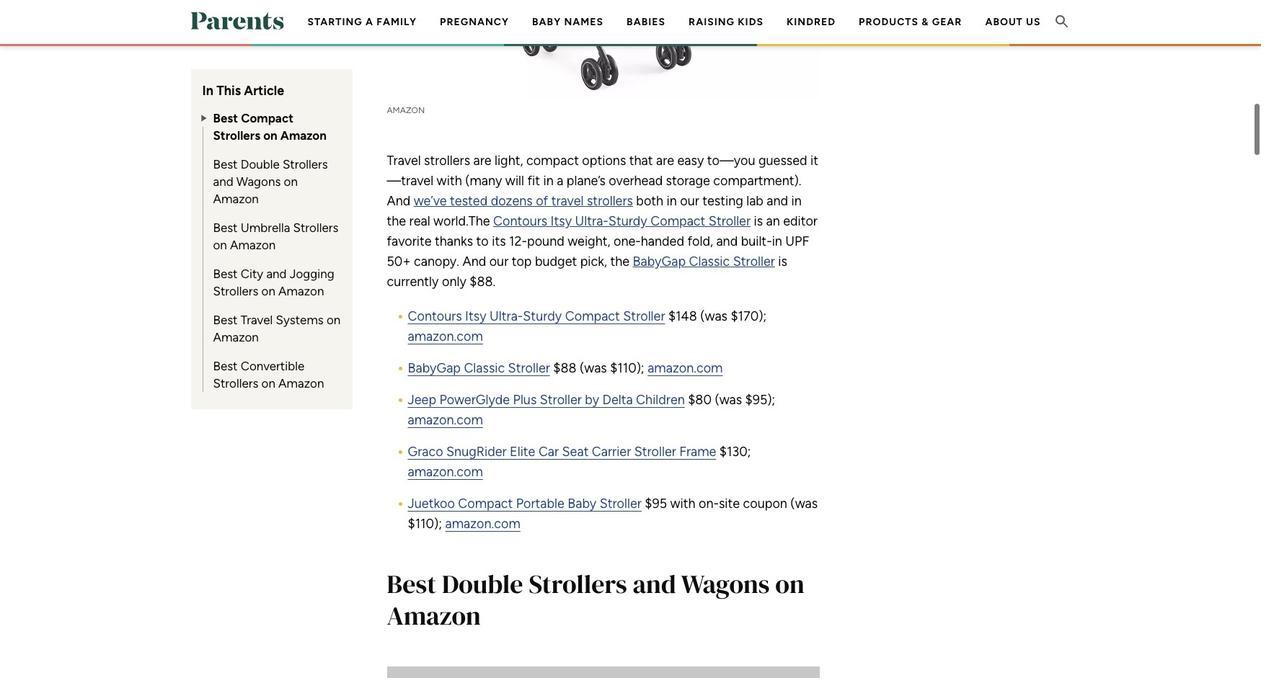 Task type: vqa. For each thing, say whether or not it's contained in the screenshot.
babygap classic stroller
yes



Task type: locate. For each thing, give the bounding box(es) containing it.
sturdy up one-
[[608, 214, 647, 229]]

1 horizontal spatial and
[[463, 254, 486, 270]]

best for best double strollers and wagons on amazon link
[[213, 157, 238, 172]]

1 vertical spatial with
[[670, 496, 695, 512]]

0 horizontal spatial a
[[366, 16, 373, 28]]

classic
[[689, 254, 730, 270], [464, 361, 505, 377]]

editor
[[783, 214, 818, 229]]

strollers inside best compact strollers on amazon
[[213, 128, 260, 143]]

1 vertical spatial ultra-
[[490, 309, 523, 325]]

(many
[[465, 173, 502, 189]]

strollers inside best convertible strollers on amazon
[[213, 376, 258, 391]]

travel
[[387, 153, 421, 169], [241, 313, 273, 327]]

jeep
[[408, 392, 436, 408]]

an
[[766, 214, 780, 229]]

1 horizontal spatial classic
[[689, 254, 730, 270]]

delta
[[602, 392, 633, 408]]

$88.
[[470, 274, 496, 290]]

with inside $95 with on-site coupon (was $110);
[[670, 496, 695, 512]]

0 vertical spatial and
[[387, 193, 410, 209]]

1 horizontal spatial wagons
[[681, 567, 770, 602]]

amazon.com down "only"
[[408, 329, 483, 345]]

$110); inside $95 with on-site coupon (was $110);
[[408, 516, 442, 532]]

on inside 'best city and jogging strollers on amazon'
[[261, 284, 275, 299]]

0 horizontal spatial sturdy
[[523, 309, 562, 325]]

0 vertical spatial baby
[[532, 16, 561, 28]]

amazon inside 'best city and jogging strollers on amazon'
[[278, 284, 324, 299]]

ultra- down $88.
[[490, 309, 523, 325]]

0 vertical spatial classic
[[689, 254, 730, 270]]

graco snugrider elite car seat carrier stroller frame link
[[408, 444, 716, 460]]

graco
[[408, 444, 443, 460]]

itsy for contours itsy ultra-sturdy compact stroller
[[551, 214, 572, 229]]

best for best compact strollers on amazon link
[[213, 111, 238, 125]]

and
[[387, 193, 410, 209], [463, 254, 486, 270]]

weight,
[[568, 234, 610, 250]]

0 vertical spatial is
[[754, 214, 763, 229]]

jeep powerglyde plus stroller by delta children $80 (was $95); amazon.com
[[408, 392, 775, 428]]

1 horizontal spatial is
[[778, 254, 787, 270]]

compact down snugrider
[[458, 496, 513, 512]]

0 horizontal spatial babygap
[[408, 361, 461, 377]]

babygap down the handed
[[633, 254, 686, 270]]

1 vertical spatial babygap classic stroller link
[[408, 361, 550, 377]]

0 horizontal spatial with
[[437, 173, 462, 189]]

amazon.com link down jeep
[[408, 413, 483, 428]]

is inside is an editor favorite thanks to its 12-pound weight, one-handed fold, and built-in upf 50+ canopy. and our top budget pick, the
[[754, 214, 763, 229]]

1 vertical spatial wagons
[[681, 567, 770, 602]]

a down the compact at the left top of page
[[557, 173, 563, 189]]

is down upf
[[778, 254, 787, 270]]

1 vertical spatial babygap
[[408, 361, 461, 377]]

is left an
[[754, 214, 763, 229]]

in inside is an editor favorite thanks to its 12-pound weight, one-handed fold, and built-in upf 50+ canopy. and our top budget pick, the
[[772, 234, 782, 250]]

fold,
[[687, 234, 713, 250]]

0 horizontal spatial double
[[241, 157, 280, 172]]

0 horizontal spatial wagons
[[236, 174, 281, 189]]

best
[[213, 111, 238, 125], [213, 157, 238, 172], [213, 221, 238, 235], [213, 267, 238, 281], [213, 313, 238, 327], [213, 359, 238, 373], [387, 567, 436, 602]]

0 horizontal spatial $110);
[[408, 516, 442, 532]]

babygap classic stroller
[[633, 254, 775, 270]]

plane's
[[567, 173, 606, 189]]

(was inside jeep powerglyde plus stroller by delta children $80 (was $95); amazon.com
[[715, 392, 742, 408]]

babies link
[[627, 16, 666, 28]]

1 vertical spatial a
[[557, 173, 563, 189]]

classic up powerglyde
[[464, 361, 505, 377]]

babygap classic stroller link up powerglyde
[[408, 361, 550, 377]]

1 vertical spatial classic
[[464, 361, 505, 377]]

strollers inside travel strollers are light, compact options that are easy to—you guessed it —travel with (many will fit in a plane's overhead storage compartment). and
[[424, 153, 470, 169]]

stroller left by
[[540, 392, 582, 408]]

with up we've
[[437, 173, 462, 189]]

0 vertical spatial babygap
[[633, 254, 686, 270]]

0 horizontal spatial our
[[489, 254, 508, 270]]

0 horizontal spatial contours
[[408, 309, 462, 325]]

contours inside contours itsy ultra-sturdy compact stroller $148 (was $170); amazon.com
[[408, 309, 462, 325]]

0 horizontal spatial ultra-
[[490, 309, 523, 325]]

1 horizontal spatial baby
[[568, 496, 596, 512]]

kindred link
[[787, 16, 836, 28]]

1 horizontal spatial are
[[656, 153, 674, 169]]

on inside best umbrella strollers on amazon
[[213, 238, 227, 252]]

babygap up jeep
[[408, 361, 461, 377]]

amazon.com inside contours itsy ultra-sturdy compact stroller $148 (was $170); amazon.com
[[408, 329, 483, 345]]

0 vertical spatial our
[[680, 193, 699, 209]]

1 horizontal spatial with
[[670, 496, 695, 512]]

both in our testing lab and in the real world.the
[[387, 193, 802, 229]]

itsy
[[551, 214, 572, 229], [465, 309, 486, 325]]

and
[[213, 174, 233, 189], [767, 193, 788, 209], [716, 234, 738, 250], [266, 267, 287, 281], [633, 567, 676, 602]]

amazon.com down jeep
[[408, 413, 483, 428]]

amazon.com link down "only"
[[408, 329, 483, 345]]

$95);
[[745, 392, 775, 408]]

favorite
[[387, 234, 432, 250]]

baby right portable
[[568, 496, 596, 512]]

a inside navigation
[[366, 16, 373, 28]]

ultra- for contours itsy ultra-sturdy compact stroller
[[575, 214, 608, 229]]

1 vertical spatial the
[[610, 254, 630, 270]]

on-
[[699, 496, 719, 512]]

systems
[[276, 313, 324, 327]]

and inside 'best city and jogging strollers on amazon'
[[266, 267, 287, 281]]

1 vertical spatial itsy
[[465, 309, 486, 325]]

0 vertical spatial a
[[366, 16, 373, 28]]

0 horizontal spatial itsy
[[465, 309, 486, 325]]

ultra- up weight, at the left of the page
[[575, 214, 608, 229]]

1 vertical spatial is
[[778, 254, 787, 270]]

baby
[[532, 16, 561, 28], [568, 496, 596, 512]]

1 horizontal spatial itsy
[[551, 214, 572, 229]]

upf
[[785, 234, 809, 250]]

sturdy inside contours itsy ultra-sturdy compact stroller $148 (was $170); amazon.com
[[523, 309, 562, 325]]

$110); up delta
[[610, 361, 644, 377]]

compact down is currently only $88.
[[565, 309, 620, 325]]

1 horizontal spatial the
[[610, 254, 630, 270]]

0 vertical spatial babygap classic stroller link
[[633, 254, 775, 270]]

are right the that
[[656, 153, 674, 169]]

1 vertical spatial travel
[[241, 313, 273, 327]]

1 vertical spatial double
[[442, 567, 523, 602]]

our down its
[[489, 254, 508, 270]]

contours itsy ultra-sturdy compact stroller link up one-
[[493, 214, 751, 229]]

1 horizontal spatial best double strollers and wagons on amazon
[[387, 567, 805, 634]]

0 horizontal spatial the
[[387, 214, 406, 229]]

contours up 12-
[[493, 214, 547, 229]]

the
[[387, 214, 406, 229], [610, 254, 630, 270]]

strollers for best umbrella strollers on amazon "link"
[[293, 221, 338, 235]]

contours for contours itsy ultra-sturdy compact stroller
[[493, 214, 547, 229]]

amazon.com down 'graco'
[[408, 464, 483, 480]]

gear
[[932, 16, 962, 28]]

babies
[[627, 16, 666, 28]]

thanks
[[435, 234, 473, 250]]

graco snugrider elite car seat carrier stroller frame $130; amazon.com
[[408, 444, 751, 480]]

itsy down $88.
[[465, 309, 486, 325]]

products & gear
[[859, 16, 962, 28]]

contours itsy ultra-sturdy compact stroller link down top
[[408, 309, 665, 325]]

amazon.com link for contours itsy ultra-sturdy compact stroller $148 (was $170); amazon.com
[[408, 329, 483, 345]]

1 vertical spatial $110);
[[408, 516, 442, 532]]

is currently only $88.
[[387, 254, 787, 290]]

compact up the handed
[[651, 214, 705, 229]]

a inside travel strollers are light, compact options that are easy to—you guessed it —travel with (many will fit in a plane's overhead storage compartment). and
[[557, 173, 563, 189]]

babygap classic stroller link down the 'fold,'
[[633, 254, 775, 270]]

our down storage
[[680, 193, 699, 209]]

in this article
[[202, 83, 284, 99]]

1 vertical spatial best double strollers and wagons on amazon
[[387, 567, 805, 634]]

in
[[543, 173, 554, 189], [667, 193, 677, 209], [791, 193, 802, 209], [772, 234, 782, 250]]

a
[[366, 16, 373, 28], [557, 173, 563, 189]]

$110); down juetkoo
[[408, 516, 442, 532]]

currently
[[387, 274, 439, 290]]

best inside best convertible strollers on amazon
[[213, 359, 238, 373]]

1 vertical spatial and
[[463, 254, 486, 270]]

and down to
[[463, 254, 486, 270]]

best for best umbrella strollers on amazon "link"
[[213, 221, 238, 235]]

compact down article
[[241, 111, 293, 125]]

best convertible strollers on amazon
[[213, 359, 324, 391]]

1 horizontal spatial $110);
[[610, 361, 644, 377]]

1 horizontal spatial contours
[[493, 214, 547, 229]]

ultra- inside contours itsy ultra-sturdy compact stroller $148 (was $170); amazon.com
[[490, 309, 523, 325]]

sturdy
[[608, 214, 647, 229], [523, 309, 562, 325]]

1 horizontal spatial travel
[[387, 153, 421, 169]]

best city and jogging strollers on amazon
[[213, 267, 334, 299]]

1 horizontal spatial double
[[442, 567, 523, 602]]

babygap classic stroller link
[[633, 254, 775, 270], [408, 361, 550, 377]]

it
[[810, 153, 818, 169]]

options
[[582, 153, 626, 169]]

0 vertical spatial ultra-
[[575, 214, 608, 229]]

kids
[[738, 16, 764, 28]]

1 horizontal spatial babygap
[[633, 254, 686, 270]]

travel strollers are light, compact options that are easy to—you guessed it —travel with (many will fit in a plane's overhead storage compartment). and
[[387, 153, 818, 209]]

0 vertical spatial travel
[[387, 153, 421, 169]]

names
[[564, 16, 604, 28]]

umbrella
[[241, 221, 290, 235]]

classic for babygap classic stroller
[[689, 254, 730, 270]]

is
[[754, 214, 763, 229], [778, 254, 787, 270]]

real
[[409, 214, 430, 229]]

compact inside best compact strollers on amazon
[[241, 111, 293, 125]]

0 horizontal spatial babygap classic stroller link
[[408, 361, 550, 377]]

0 horizontal spatial best double strollers and wagons on amazon
[[213, 157, 328, 206]]

contours for contours itsy ultra-sturdy compact stroller $148 (was $170); amazon.com
[[408, 309, 462, 325]]

baby left names on the left of the page
[[532, 16, 561, 28]]

itsy inside contours itsy ultra-sturdy compact stroller $148 (was $170); amazon.com
[[465, 309, 486, 325]]

1 vertical spatial sturdy
[[523, 309, 562, 325]]

2 are from the left
[[656, 153, 674, 169]]

classic down the 'fold,'
[[689, 254, 730, 270]]

with left on-
[[670, 496, 695, 512]]

0 vertical spatial wagons
[[236, 174, 281, 189]]

best travel systems on amazon
[[213, 313, 341, 345]]

amazon inside best convertible strollers on amazon
[[278, 376, 324, 391]]

0 vertical spatial itsy
[[551, 214, 572, 229]]

starting
[[308, 16, 362, 28]]

in right fit at the top
[[543, 173, 554, 189]]

0 vertical spatial $110);
[[610, 361, 644, 377]]

0 horizontal spatial baby
[[532, 16, 561, 28]]

in
[[202, 83, 213, 99]]

0 horizontal spatial travel
[[241, 313, 273, 327]]

babygap for babygap classic stroller
[[633, 254, 686, 270]]

search image
[[1053, 13, 1070, 30]]

are
[[473, 153, 491, 169], [656, 153, 674, 169]]

our
[[680, 193, 699, 209], [489, 254, 508, 270]]

0 vertical spatial with
[[437, 173, 462, 189]]

babygap classic stroller $88 (was $110); amazon.com
[[408, 361, 723, 377]]

0 horizontal spatial classic
[[464, 361, 505, 377]]

0 horizontal spatial are
[[473, 153, 491, 169]]

0 horizontal spatial strollers
[[424, 153, 470, 169]]

the left real
[[387, 214, 406, 229]]

a left family
[[366, 16, 373, 28]]

best inside best travel systems on amazon
[[213, 313, 238, 327]]

visit parents' homepage image
[[191, 12, 284, 29]]

travel down best city and jogging strollers on amazon link on the top of the page
[[241, 313, 273, 327]]

strollers up contours itsy ultra-sturdy compact stroller
[[587, 193, 633, 209]]

stroller left $148
[[623, 309, 665, 325]]

best inside best umbrella strollers on amazon
[[213, 221, 238, 235]]

0 horizontal spatial and
[[387, 193, 410, 209]]

and down —travel
[[387, 193, 410, 209]]

sturdy down budget
[[523, 309, 562, 325]]

that
[[629, 153, 653, 169]]

1 horizontal spatial a
[[557, 173, 563, 189]]

0 vertical spatial strollers
[[424, 153, 470, 169]]

header navigation
[[296, 0, 1052, 90]]

best inside 'best city and jogging strollers on amazon'
[[213, 267, 238, 281]]

0 vertical spatial contours
[[493, 214, 547, 229]]

amazon.com link down 'graco'
[[408, 464, 483, 480]]

best double strollers and wagons on amazon
[[213, 157, 328, 206], [387, 567, 805, 634]]

1 horizontal spatial ultra-
[[575, 214, 608, 229]]

1 vertical spatial our
[[489, 254, 508, 270]]

—travel
[[387, 173, 433, 189]]

1 horizontal spatial our
[[680, 193, 699, 209]]

(was right $148
[[700, 309, 728, 325]]

strollers up (many on the top of the page
[[424, 153, 470, 169]]

amazon inside best compact strollers on amazon
[[280, 128, 327, 143]]

itsy down the travel
[[551, 214, 572, 229]]

is inside is currently only $88.
[[778, 254, 787, 270]]

best inside best compact strollers on amazon
[[213, 111, 238, 125]]

both
[[636, 193, 663, 209]]

strollers
[[213, 128, 260, 143], [283, 157, 328, 172], [293, 221, 338, 235], [213, 284, 258, 299], [213, 376, 258, 391], [529, 567, 627, 602]]

babygap
[[633, 254, 686, 270], [408, 361, 461, 377]]

amazon prime day contours itsy ultra-sturdy compact fold lightweight travel toddler stroller image
[[387, 0, 819, 99]]

and inside travel strollers are light, compact options that are easy to—you guessed it —travel with (many will fit in a plane's overhead storage compartment). and
[[387, 193, 410, 209]]

0 vertical spatial the
[[387, 214, 406, 229]]

contours down "only"
[[408, 309, 462, 325]]

$110);
[[610, 361, 644, 377], [408, 516, 442, 532]]

our inside is an editor favorite thanks to its 12-pound weight, one-handed fold, and built-in upf 50+ canopy. and our top budget pick, the
[[489, 254, 508, 270]]

0 vertical spatial sturdy
[[608, 214, 647, 229]]

1 horizontal spatial sturdy
[[608, 214, 647, 229]]

amazon.com
[[408, 329, 483, 345], [648, 361, 723, 377], [408, 413, 483, 428], [408, 464, 483, 480], [445, 516, 520, 532]]

city
[[241, 267, 263, 281]]

(was
[[700, 309, 728, 325], [580, 361, 607, 377], [715, 392, 742, 408], [790, 496, 818, 512]]

compact
[[241, 111, 293, 125], [651, 214, 705, 229], [565, 309, 620, 325], [458, 496, 513, 512]]

are up (many on the top of the page
[[473, 153, 491, 169]]

strollers for best double strollers and wagons on amazon link
[[283, 157, 328, 172]]

stroller left frame
[[634, 444, 676, 460]]

in up editor
[[791, 193, 802, 209]]

(was right $80
[[715, 392, 742, 408]]

best umbrella strollers on amazon
[[213, 221, 338, 252]]

1 vertical spatial contours itsy ultra-sturdy compact stroller link
[[408, 309, 665, 325]]

1 vertical spatial contours
[[408, 309, 462, 325]]

in right both in the right of the page
[[667, 193, 677, 209]]

amazon.com inside jeep powerglyde plus stroller by delta children $80 (was $95); amazon.com
[[408, 413, 483, 428]]

elite
[[510, 444, 535, 460]]

amazon.com link up $80
[[648, 361, 723, 377]]

ultra- for contours itsy ultra-sturdy compact stroller $148 (was $170); amazon.com
[[490, 309, 523, 325]]

amazon.com link for graco snugrider elite car seat carrier stroller frame $130; amazon.com
[[408, 464, 483, 480]]

strollers for best compact strollers on amazon link
[[213, 128, 260, 143]]

in left upf
[[772, 234, 782, 250]]

(was right coupon
[[790, 496, 818, 512]]

travel up —travel
[[387, 153, 421, 169]]

0 horizontal spatial is
[[754, 214, 763, 229]]

travel inside best travel systems on amazon
[[241, 313, 273, 327]]

1 vertical spatial strollers
[[587, 193, 633, 209]]

best city and jogging strollers on amazon link
[[203, 265, 341, 300]]

is for is currently only $88.
[[778, 254, 787, 270]]

amazon.com up $80
[[648, 361, 723, 377]]

the down one-
[[610, 254, 630, 270]]

strollers inside best umbrella strollers on amazon
[[293, 221, 338, 235]]

double
[[241, 157, 280, 172], [442, 567, 523, 602]]

and inside is an editor favorite thanks to its 12-pound weight, one-handed fold, and built-in upf 50+ canopy. and our top budget pick, the
[[463, 254, 486, 270]]

12-
[[509, 234, 527, 250]]

juetkoo compact portable baby stroller link
[[408, 496, 642, 512]]

amazon.com link
[[408, 329, 483, 345], [648, 361, 723, 377], [408, 413, 483, 428], [408, 464, 483, 480], [445, 516, 520, 532]]

amazon graco duoglider double stroller image
[[387, 667, 819, 678]]



Task type: describe. For each thing, give the bounding box(es) containing it.
$130;
[[719, 444, 751, 460]]

fit
[[527, 173, 540, 189]]

jogging
[[290, 267, 334, 281]]

best double strollers and wagons on amazon link
[[203, 156, 341, 208]]

kindred
[[787, 16, 836, 28]]

its
[[492, 234, 506, 250]]

1 vertical spatial baby
[[568, 496, 596, 512]]

amazon inside best umbrella strollers on amazon
[[230, 238, 276, 252]]

itsy for contours itsy ultra-sturdy compact stroller $148 (was $170); amazon.com
[[465, 309, 486, 325]]

compact
[[526, 153, 579, 169]]

best umbrella strollers on amazon link
[[203, 219, 341, 254]]

$148
[[668, 309, 697, 325]]

on inside best travel systems on amazon
[[327, 313, 341, 327]]

best for best travel systems on amazon link
[[213, 313, 238, 327]]

and inside is an editor favorite thanks to its 12-pound weight, one-handed fold, and built-in upf 50+ canopy. and our top budget pick, the
[[716, 234, 738, 250]]

best compact strollers on amazon link
[[197, 110, 341, 144]]

storage
[[666, 173, 710, 189]]

contours itsy ultra-sturdy compact stroller
[[493, 214, 751, 229]]

with inside travel strollers are light, compact options that are easy to—you guessed it —travel with (many will fit in a plane's overhead storage compartment). and
[[437, 173, 462, 189]]

stroller up plus
[[508, 361, 550, 377]]

sturdy for contours itsy ultra-sturdy compact stroller
[[608, 214, 647, 229]]

frame
[[679, 444, 716, 460]]

portable
[[516, 496, 564, 512]]

raising kids link
[[689, 16, 764, 28]]

$80
[[688, 392, 712, 408]]

to
[[476, 234, 489, 250]]

world.the
[[433, 214, 490, 229]]

$170);
[[731, 309, 767, 325]]

stroller inside jeep powerglyde plus stroller by delta children $80 (was $95); amazon.com
[[540, 392, 582, 408]]

amazon.com link for babygap classic stroller $88 (was $110); amazon.com
[[648, 361, 723, 377]]

is for is an editor favorite thanks to its 12-pound weight, one-handed fold, and built-in upf 50+ canopy. and our top budget pick, the
[[754, 214, 763, 229]]

light,
[[495, 153, 523, 169]]

play_arrow image
[[197, 110, 209, 127]]

stroller inside contours itsy ultra-sturdy compact stroller $148 (was $170); amazon.com
[[623, 309, 665, 325]]

(was inside contours itsy ultra-sturdy compact stroller $148 (was $170); amazon.com
[[700, 309, 728, 325]]

1 horizontal spatial babygap classic stroller link
[[633, 254, 775, 270]]

stroller down built-
[[733, 254, 775, 270]]

is an editor favorite thanks to its 12-pound weight, one-handed fold, and built-in upf 50+ canopy. and our top budget pick, the
[[387, 214, 818, 270]]

amazon.com down juetkoo compact portable baby stroller link
[[445, 516, 520, 532]]

amazon.com inside graco snugrider elite car seat carrier stroller frame $130; amazon.com
[[408, 464, 483, 480]]

overhead
[[609, 173, 663, 189]]

by
[[585, 392, 599, 408]]

1 are from the left
[[473, 153, 491, 169]]

travel
[[551, 193, 584, 209]]

0 vertical spatial double
[[241, 157, 280, 172]]

stroller inside graco snugrider elite car seat carrier stroller frame $130; amazon.com
[[634, 444, 676, 460]]

on inside best convertible strollers on amazon
[[261, 376, 275, 391]]

wagons inside best double strollers and wagons on amazon link
[[236, 174, 281, 189]]

amazon.com link for jeep powerglyde plus stroller by delta children $80 (was $95); amazon.com
[[408, 413, 483, 428]]

contours itsy ultra-sturdy compact stroller $148 (was $170); amazon.com
[[408, 309, 767, 345]]

1 horizontal spatial strollers
[[587, 193, 633, 209]]

snugrider
[[446, 444, 507, 460]]

$95
[[645, 496, 667, 512]]

family
[[377, 16, 417, 28]]

&
[[922, 16, 929, 28]]

pregnancy link
[[440, 16, 509, 28]]

only
[[442, 274, 466, 290]]

best for best convertible strollers on amazon link
[[213, 359, 238, 373]]

raising kids
[[689, 16, 764, 28]]

$95 with on-site coupon (was $110);
[[408, 496, 818, 532]]

handed
[[641, 234, 684, 250]]

about
[[985, 16, 1023, 28]]

compact inside contours itsy ultra-sturdy compact stroller $148 (was $170); amazon.com
[[565, 309, 620, 325]]

baby inside header navigation
[[532, 16, 561, 28]]

lab
[[746, 193, 764, 209]]

products & gear link
[[859, 16, 962, 28]]

pound
[[527, 234, 564, 250]]

(was right the $88
[[580, 361, 607, 377]]

car
[[539, 444, 559, 460]]

best for best city and jogging strollers on amazon link on the top of the page
[[213, 267, 238, 281]]

amazon.com link down juetkoo compact portable baby stroller link
[[445, 516, 520, 532]]

pick,
[[580, 254, 607, 270]]

strollers inside 'best city and jogging strollers on amazon'
[[213, 284, 258, 299]]

strollers for best convertible strollers on amazon link
[[213, 376, 258, 391]]

our inside "both in our testing lab and in the real world.the"
[[680, 193, 699, 209]]

baby names link
[[532, 16, 604, 28]]

on inside best compact strollers on amazon
[[263, 128, 277, 143]]

best compact strollers on amazon
[[213, 111, 327, 143]]

this
[[216, 83, 241, 99]]

convertible
[[241, 359, 304, 373]]

testing
[[702, 193, 743, 209]]

raising
[[689, 16, 735, 28]]

babygap for babygap classic stroller $88 (was $110); amazon.com
[[408, 361, 461, 377]]

us
[[1026, 16, 1041, 28]]

canopy.
[[414, 254, 459, 270]]

amazon inside best travel systems on amazon
[[213, 330, 259, 345]]

about us link
[[985, 16, 1041, 28]]

sturdy for contours itsy ultra-sturdy compact stroller $148 (was $170); amazon.com
[[523, 309, 562, 325]]

0 vertical spatial best double strollers and wagons on amazon
[[213, 157, 328, 206]]

the inside is an editor favorite thanks to its 12-pound weight, one-handed fold, and built-in upf 50+ canopy. and our top budget pick, the
[[610, 254, 630, 270]]

coupon
[[743, 496, 787, 512]]

plus
[[513, 392, 537, 408]]

about us
[[985, 16, 1041, 28]]

stroller down testing on the top of the page
[[709, 214, 751, 229]]

in inside travel strollers are light, compact options that are easy to—you guessed it —travel with (many will fit in a plane's overhead storage compartment). and
[[543, 173, 554, 189]]

juetkoo compact portable baby stroller
[[408, 496, 642, 512]]

to—you
[[707, 153, 755, 169]]

and inside "both in our testing lab and in the real world.the"
[[767, 193, 788, 209]]

easy
[[677, 153, 704, 169]]

pregnancy
[[440, 16, 509, 28]]

stroller left $95
[[600, 496, 642, 512]]

travel inside travel strollers are light, compact options that are easy to—you guessed it —travel with (many will fit in a plane's overhead storage compartment). and
[[387, 153, 421, 169]]

baby names
[[532, 16, 604, 28]]

carrier
[[592, 444, 631, 460]]

0 vertical spatial contours itsy ultra-sturdy compact stroller link
[[493, 214, 751, 229]]

we've
[[414, 193, 447, 209]]

children
[[636, 392, 685, 408]]

starting a family
[[308, 16, 417, 28]]

(was inside $95 with on-site coupon (was $110);
[[790, 496, 818, 512]]

article
[[244, 83, 284, 99]]

classic for babygap classic stroller $88 (was $110); amazon.com
[[464, 361, 505, 377]]

the inside "both in our testing lab and in the real world.the"
[[387, 214, 406, 229]]

one-
[[614, 234, 641, 250]]

we've tested dozens of travel strollers
[[414, 193, 633, 209]]

we've tested dozens of travel strollers link
[[414, 193, 633, 209]]

seat
[[562, 444, 589, 460]]

best travel systems on amazon link
[[203, 311, 341, 346]]

site
[[719, 496, 740, 512]]

best convertible strollers on amazon link
[[203, 358, 341, 392]]



